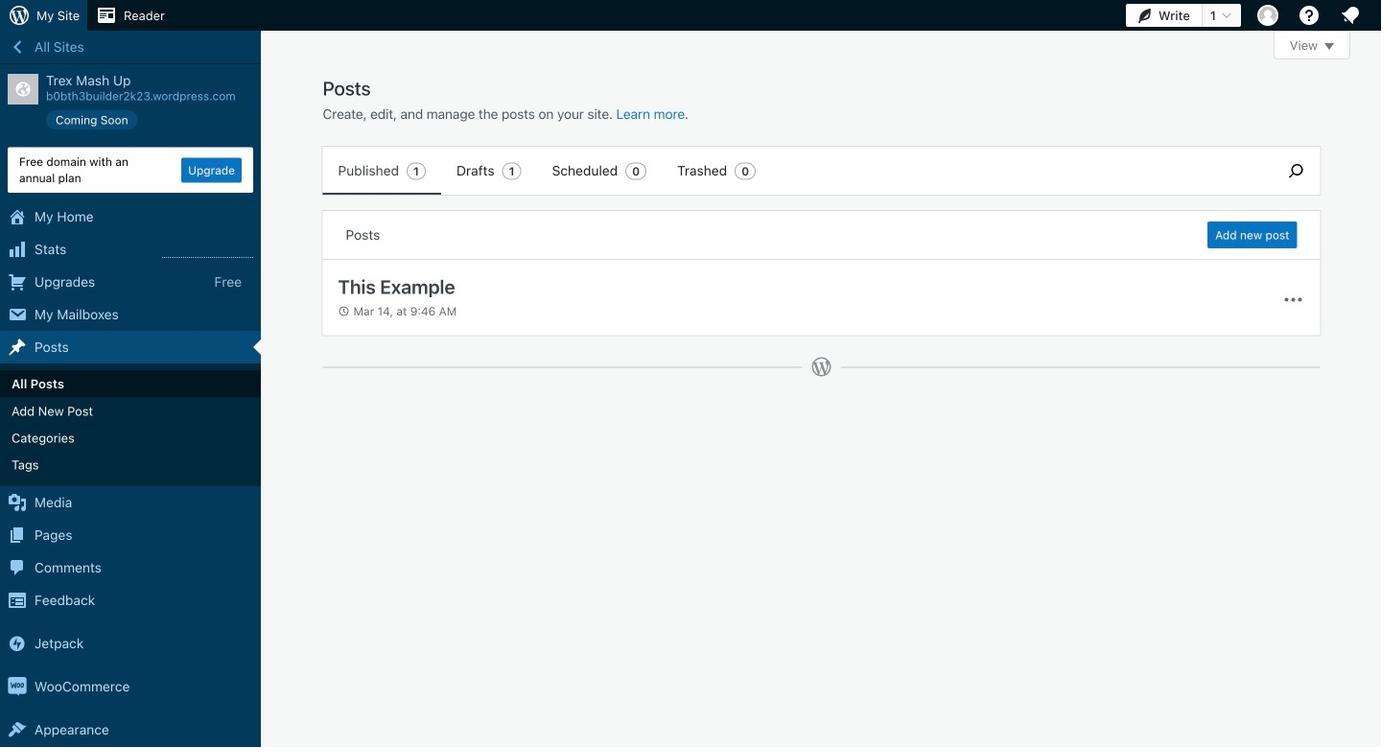 Task type: locate. For each thing, give the bounding box(es) containing it.
closed image
[[1325, 43, 1335, 50]]

main content
[[322, 31, 1351, 397]]

img image
[[8, 634, 27, 653], [8, 677, 27, 696]]

None search field
[[1273, 147, 1321, 195]]

my profile image
[[1258, 5, 1279, 26]]

toggle menu image
[[1282, 288, 1305, 311]]

menu
[[323, 147, 1263, 195]]

manage your notifications image
[[1339, 4, 1362, 27]]

open search image
[[1273, 159, 1321, 182]]

1 vertical spatial img image
[[8, 677, 27, 696]]

0 vertical spatial img image
[[8, 634, 27, 653]]



Task type: vqa. For each thing, say whether or not it's contained in the screenshot.
bottommost img
yes



Task type: describe. For each thing, give the bounding box(es) containing it.
help image
[[1298, 4, 1321, 27]]

2 img image from the top
[[8, 677, 27, 696]]

highest hourly views 0 image
[[162, 246, 253, 258]]

1 img image from the top
[[8, 634, 27, 653]]



